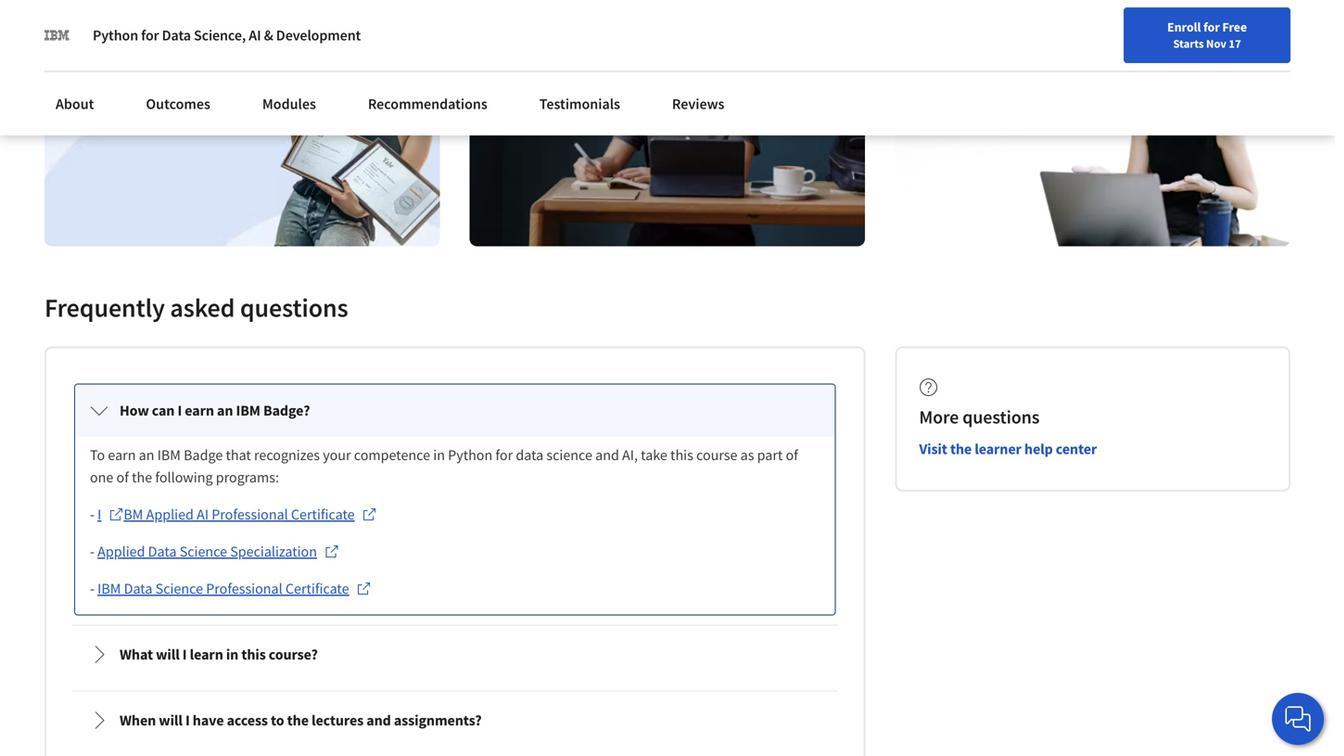 Task type: locate. For each thing, give the bounding box(es) containing it.
professional
[[212, 505, 288, 524], [206, 579, 283, 598]]

i for when
[[185, 711, 190, 730]]

0 horizontal spatial earn
[[108, 446, 136, 464]]

earn right can
[[185, 401, 214, 420]]

recognizes
[[254, 446, 320, 464]]

earn inside to earn an ibm badge that recognizes your competence in python for data science and ai, take this course as part of one of the following programs:
[[108, 446, 136, 464]]

0 vertical spatial this
[[671, 446, 694, 464]]

list containing how can i earn an ibm badge?
[[69, 378, 842, 756]]

0 vertical spatial your
[[882, 58, 907, 75]]

badge
[[184, 446, 223, 464]]

the inside dropdown button
[[287, 711, 309, 730]]

banner navigation
[[15, 0, 522, 37]]

3 - from the top
[[90, 579, 98, 598]]

learner
[[975, 440, 1022, 458]]

- for ibm data science professional certificate
[[90, 579, 98, 598]]

opens in a new tab image
[[109, 507, 124, 522], [362, 507, 377, 522], [357, 581, 372, 596]]

questions up learner at bottom right
[[963, 405, 1040, 429]]

will for what
[[156, 645, 180, 664]]

0 vertical spatial -
[[90, 505, 98, 524]]

0 vertical spatial data
[[162, 26, 191, 45]]

certificate inside bm applied ai professional certificate link
[[291, 505, 355, 524]]

certificate up opens in a new tab image at the bottom
[[291, 505, 355, 524]]

your right the recognizes
[[323, 446, 351, 464]]

in inside to earn an ibm badge that recognizes your competence in python for data science and ai, take this course as part of one of the following programs:
[[433, 446, 445, 464]]

0 vertical spatial ai
[[249, 26, 261, 45]]

recommendations link
[[357, 83, 499, 124]]

python
[[93, 26, 138, 45], [448, 446, 493, 464]]

part
[[758, 446, 783, 464]]

0 horizontal spatial of
[[116, 468, 129, 487]]

certificate
[[291, 505, 355, 524], [286, 579, 349, 598]]

for
[[1204, 19, 1221, 35], [141, 26, 159, 45], [496, 446, 513, 464]]

0 vertical spatial certificate
[[291, 505, 355, 524]]

of
[[786, 446, 799, 464], [116, 468, 129, 487]]

science,
[[194, 26, 246, 45]]

0 horizontal spatial the
[[132, 468, 152, 487]]

0 vertical spatial will
[[156, 645, 180, 664]]

will right what
[[156, 645, 180, 664]]

2 vertical spatial data
[[124, 579, 153, 598]]

opens in a new tab image for i
[[109, 507, 124, 522]]

i right can
[[178, 401, 182, 420]]

0 horizontal spatial and
[[367, 711, 391, 730]]

python up coursera image in the left top of the page
[[93, 26, 138, 45]]

data
[[162, 26, 191, 45], [148, 542, 177, 561], [124, 579, 153, 598]]

will right "when"
[[159, 711, 183, 730]]

1 vertical spatial professional
[[206, 579, 283, 598]]

the up bm
[[132, 468, 152, 487]]

applied down i link
[[98, 542, 145, 561]]

outcomes link
[[135, 83, 222, 124]]

1 vertical spatial science
[[156, 579, 203, 598]]

of right one
[[116, 468, 129, 487]]

bm applied ai professional certificate link
[[124, 503, 377, 526]]

for up nov
[[1204, 19, 1221, 35]]

to
[[271, 711, 284, 730]]

i for how
[[178, 401, 182, 420]]

your inside to earn an ibm badge that recognizes your competence in python for data science and ai, take this course as part of one of the following programs:
[[323, 446, 351, 464]]

bm applied ai professional certificate
[[124, 505, 355, 524]]

professional down programs: on the bottom left
[[212, 505, 288, 524]]

1 horizontal spatial and
[[596, 446, 620, 464]]

when will i have access to the lectures and assignments? button
[[75, 694, 835, 746]]

find your new career link
[[846, 56, 981, 79]]

0 horizontal spatial ai
[[197, 505, 209, 524]]

course?
[[269, 645, 318, 664]]

i for what
[[183, 645, 187, 664]]

english
[[1015, 58, 1060, 77]]

professional for science
[[206, 579, 283, 598]]

chat with us image
[[1284, 704, 1314, 734]]

applied data science specialization
[[98, 542, 317, 561]]

opens in a new tab image inside 'ibm data science professional certificate' link
[[357, 581, 372, 596]]

and inside to earn an ibm badge that recognizes your competence in python for data science and ai, take this course as part of one of the following programs:
[[596, 446, 620, 464]]

ai
[[249, 26, 261, 45], [197, 505, 209, 524]]

0 vertical spatial an
[[217, 401, 233, 420]]

python inside to earn an ibm badge that recognizes your competence in python for data science and ai, take this course as part of one of the following programs:
[[448, 446, 493, 464]]

applied
[[146, 505, 194, 524], [98, 542, 145, 561]]

data left "science," at the top left
[[162, 26, 191, 45]]

1 horizontal spatial ibm
[[157, 446, 181, 464]]

ai inside list
[[197, 505, 209, 524]]

modules
[[262, 95, 316, 113]]

0 horizontal spatial an
[[139, 446, 154, 464]]

ai,
[[622, 446, 638, 464]]

1 horizontal spatial python
[[448, 446, 493, 464]]

1 vertical spatial will
[[159, 711, 183, 730]]

an down how
[[139, 446, 154, 464]]

access
[[227, 711, 268, 730]]

professional down applied data science specialization link
[[206, 579, 283, 598]]

0 vertical spatial applied
[[146, 505, 194, 524]]

applied inside applied data science specialization link
[[98, 542, 145, 561]]

certificate for bm applied ai professional certificate
[[291, 505, 355, 524]]

more questions
[[920, 405, 1040, 429]]

ibm
[[236, 401, 261, 420], [157, 446, 181, 464], [98, 579, 121, 598]]

will inside when will i have access to the lectures and assignments? dropdown button
[[159, 711, 183, 730]]

17
[[1229, 36, 1242, 51]]

frequently asked questions
[[45, 291, 348, 324]]

i left have
[[185, 711, 190, 730]]

when will i have access to the lectures and assignments?
[[120, 711, 482, 730]]

opens in a new tab image for ibm data science professional certificate
[[357, 581, 372, 596]]

0 vertical spatial ibm
[[236, 401, 261, 420]]

can
[[152, 401, 175, 420]]

-
[[90, 505, 98, 524], [90, 542, 98, 561], [90, 579, 98, 598]]

1 - from the top
[[90, 505, 98, 524]]

1 horizontal spatial questions
[[963, 405, 1040, 429]]

this left course?
[[241, 645, 266, 664]]

assignments?
[[394, 711, 482, 730]]

an
[[217, 401, 233, 420], [139, 446, 154, 464]]

this
[[671, 446, 694, 464], [241, 645, 266, 664]]

certificate inside 'ibm data science professional certificate' link
[[286, 579, 349, 598]]

and left ai,
[[596, 446, 620, 464]]

earn right to
[[108, 446, 136, 464]]

0 vertical spatial earn
[[185, 401, 214, 420]]

of right part
[[786, 446, 799, 464]]

ai left &
[[249, 26, 261, 45]]

and right lectures
[[367, 711, 391, 730]]

i inside dropdown button
[[178, 401, 182, 420]]

2 vertical spatial ibm
[[98, 579, 121, 598]]

find your new career
[[856, 58, 972, 75]]

2 horizontal spatial the
[[951, 440, 972, 458]]

0 horizontal spatial applied
[[98, 542, 145, 561]]

your right find
[[882, 58, 907, 75]]

1 vertical spatial earn
[[108, 446, 136, 464]]

1 vertical spatial this
[[241, 645, 266, 664]]

1 vertical spatial your
[[323, 446, 351, 464]]

for inside enroll for free starts nov 17
[[1204, 19, 1221, 35]]

1 vertical spatial ibm
[[157, 446, 181, 464]]

in right learn
[[226, 645, 239, 664]]

earn
[[185, 401, 214, 420], [108, 446, 136, 464]]

for left the data
[[496, 446, 513, 464]]

lectures
[[312, 711, 364, 730]]

i link
[[98, 503, 124, 526]]

in right competence
[[433, 446, 445, 464]]

1 horizontal spatial earn
[[185, 401, 214, 420]]

0 vertical spatial science
[[180, 542, 227, 561]]

ibm inside dropdown button
[[236, 401, 261, 420]]

1 horizontal spatial of
[[786, 446, 799, 464]]

1 vertical spatial certificate
[[286, 579, 349, 598]]

0 horizontal spatial for
[[141, 26, 159, 45]]

1 vertical spatial in
[[226, 645, 239, 664]]

enroll for free starts nov 17
[[1168, 19, 1248, 51]]

1 vertical spatial applied
[[98, 542, 145, 561]]

1 vertical spatial of
[[116, 468, 129, 487]]

the
[[951, 440, 972, 458], [132, 468, 152, 487], [287, 711, 309, 730]]

applied right bm
[[146, 505, 194, 524]]

list
[[69, 378, 842, 756]]

applied data science specialization link
[[98, 540, 339, 563]]

data for ibm
[[124, 579, 153, 598]]

certificate for ibm data science professional certificate
[[286, 579, 349, 598]]

asked
[[170, 291, 235, 324]]

1 vertical spatial ai
[[197, 505, 209, 524]]

opens in a new tab image inside i link
[[109, 507, 124, 522]]

that
[[226, 446, 251, 464]]

1 horizontal spatial the
[[287, 711, 309, 730]]

0 horizontal spatial in
[[226, 645, 239, 664]]

data up ibm data science professional certificate
[[148, 542, 177, 561]]

2 horizontal spatial for
[[1204, 19, 1221, 35]]

science up ibm data science professional certificate
[[180, 542, 227, 561]]

and
[[596, 446, 620, 464], [367, 711, 391, 730]]

ibm up following
[[157, 446, 181, 464]]

i
[[178, 401, 182, 420], [98, 505, 101, 524], [183, 645, 187, 664], [185, 711, 190, 730]]

ibm up what
[[98, 579, 121, 598]]

None search field
[[264, 49, 571, 86]]

1 vertical spatial the
[[132, 468, 152, 487]]

0 vertical spatial and
[[596, 446, 620, 464]]

1 vertical spatial an
[[139, 446, 154, 464]]

data up what
[[124, 579, 153, 598]]

an up that
[[217, 401, 233, 420]]

have
[[193, 711, 224, 730]]

how
[[120, 401, 149, 420]]

1 horizontal spatial ai
[[249, 26, 261, 45]]

in
[[433, 446, 445, 464], [226, 645, 239, 664]]

opens in a new tab image inside bm applied ai professional certificate link
[[362, 507, 377, 522]]

1 horizontal spatial your
[[882, 58, 907, 75]]

what
[[120, 645, 153, 664]]

the right visit
[[951, 440, 972, 458]]

find
[[856, 58, 880, 75]]

1 vertical spatial -
[[90, 542, 98, 561]]

1 horizontal spatial this
[[671, 446, 694, 464]]

2 horizontal spatial ibm
[[236, 401, 261, 420]]

1 horizontal spatial in
[[433, 446, 445, 464]]

to
[[90, 446, 105, 464]]

1 vertical spatial data
[[148, 542, 177, 561]]

science down applied data science specialization
[[156, 579, 203, 598]]

ai up applied data science specialization
[[197, 505, 209, 524]]

ibm data science professional certificate link
[[98, 578, 372, 600]]

your inside 'link'
[[882, 58, 907, 75]]

1 vertical spatial python
[[448, 446, 493, 464]]

1 horizontal spatial applied
[[146, 505, 194, 524]]

2 - from the top
[[90, 542, 98, 561]]

questions
[[240, 291, 348, 324], [963, 405, 1040, 429]]

specialization
[[230, 542, 317, 561]]

what will i learn in this course?
[[120, 645, 318, 664]]

1 horizontal spatial for
[[496, 446, 513, 464]]

will inside what will i learn in this course? dropdown button
[[156, 645, 180, 664]]

the right to
[[287, 711, 309, 730]]

0 horizontal spatial this
[[241, 645, 266, 664]]

0 vertical spatial the
[[951, 440, 972, 458]]

reviews
[[672, 95, 725, 113]]

questions right the asked
[[240, 291, 348, 324]]

science
[[180, 542, 227, 561], [156, 579, 203, 598]]

this right take
[[671, 446, 694, 464]]

science for professional
[[156, 579, 203, 598]]

will
[[156, 645, 180, 664], [159, 711, 183, 730]]

for left "science," at the top left
[[141, 26, 159, 45]]

what will i learn in this course? button
[[75, 629, 835, 681]]

1 horizontal spatial an
[[217, 401, 233, 420]]

0 horizontal spatial your
[[323, 446, 351, 464]]

certificate down opens in a new tab image at the bottom
[[286, 579, 349, 598]]

for for enroll
[[1204, 19, 1221, 35]]

0 horizontal spatial questions
[[240, 291, 348, 324]]

python down how can i earn an ibm badge? dropdown button
[[448, 446, 493, 464]]

help
[[1025, 440, 1054, 458]]

2 vertical spatial -
[[90, 579, 98, 598]]

1 vertical spatial and
[[367, 711, 391, 730]]

center
[[1056, 440, 1098, 458]]

ibm left badge?
[[236, 401, 261, 420]]

0 vertical spatial professional
[[212, 505, 288, 524]]

i left learn
[[183, 645, 187, 664]]

2 vertical spatial the
[[287, 711, 309, 730]]

science for specialization
[[180, 542, 227, 561]]

0 vertical spatial in
[[433, 446, 445, 464]]

about
[[56, 95, 94, 113]]

0 horizontal spatial python
[[93, 26, 138, 45]]



Task type: vqa. For each thing, say whether or not it's contained in the screenshot.
the 'I' link
yes



Task type: describe. For each thing, give the bounding box(es) containing it.
learn
[[190, 645, 223, 664]]

an inside how can i earn an ibm badge? dropdown button
[[217, 401, 233, 420]]

programs:
[[216, 468, 279, 487]]

i left bm
[[98, 505, 101, 524]]

testimonials
[[540, 95, 621, 113]]

visit the learner help center link
[[920, 440, 1098, 458]]

opens in a new tab image
[[325, 544, 339, 559]]

ibm data science professional certificate
[[98, 579, 349, 598]]

0 vertical spatial of
[[786, 446, 799, 464]]

bm
[[124, 505, 143, 524]]

1 vertical spatial questions
[[963, 405, 1040, 429]]

ibm image
[[45, 22, 71, 48]]

0 horizontal spatial ibm
[[98, 579, 121, 598]]

as
[[741, 446, 755, 464]]

an inside to earn an ibm badge that recognizes your competence in python for data science and ai, take this course as part of one of the following programs:
[[139, 446, 154, 464]]

to earn an ibm badge that recognizes your competence in python for data science and ai, take this course as part of one of the following programs:
[[90, 446, 802, 487]]

coursera image
[[22, 52, 140, 82]]

ibm inside to earn an ibm badge that recognizes your competence in python for data science and ai, take this course as part of one of the following programs:
[[157, 446, 181, 464]]

when
[[120, 711, 156, 730]]

for for python
[[141, 26, 159, 45]]

free
[[1223, 19, 1248, 35]]

following
[[155, 468, 213, 487]]

will for when
[[159, 711, 183, 730]]

starts
[[1174, 36, 1205, 51]]

modules link
[[251, 83, 327, 124]]

how can i earn an ibm badge?
[[120, 401, 310, 420]]

- for i
[[90, 505, 98, 524]]

recommendations
[[368, 95, 488, 113]]

in inside dropdown button
[[226, 645, 239, 664]]

0 vertical spatial questions
[[240, 291, 348, 324]]

how can i earn an ibm badge? button
[[75, 385, 835, 437]]

the inside to earn an ibm badge that recognizes your competence in python for data science and ai, take this course as part of one of the following programs:
[[132, 468, 152, 487]]

enroll
[[1168, 19, 1202, 35]]

python for data science, ai & development
[[93, 26, 361, 45]]

professional for ai
[[212, 505, 288, 524]]

show notifications image
[[1120, 60, 1142, 83]]

take
[[641, 446, 668, 464]]

english button
[[981, 37, 1093, 97]]

about link
[[45, 83, 105, 124]]

data for applied
[[148, 542, 177, 561]]

visit
[[920, 440, 948, 458]]

frequently
[[45, 291, 165, 324]]

career
[[936, 58, 972, 75]]

visit the learner help center
[[920, 440, 1098, 458]]

for inside to earn an ibm badge that recognizes your competence in python for data science and ai, take this course as part of one of the following programs:
[[496, 446, 513, 464]]

more
[[920, 405, 959, 429]]

nov
[[1207, 36, 1227, 51]]

one
[[90, 468, 114, 487]]

this inside dropdown button
[[241, 645, 266, 664]]

badge?
[[263, 401, 310, 420]]

competence
[[354, 446, 431, 464]]

opens in a new tab image for bm applied ai professional certificate
[[362, 507, 377, 522]]

course
[[697, 446, 738, 464]]

&
[[264, 26, 273, 45]]

outcomes
[[146, 95, 210, 113]]

- for applied data science specialization
[[90, 542, 98, 561]]

science
[[547, 446, 593, 464]]

testimonials link
[[529, 83, 632, 124]]

reviews link
[[661, 83, 736, 124]]

data
[[516, 446, 544, 464]]

new
[[909, 58, 934, 75]]

and inside dropdown button
[[367, 711, 391, 730]]

0 vertical spatial python
[[93, 26, 138, 45]]

development
[[276, 26, 361, 45]]

earn inside dropdown button
[[185, 401, 214, 420]]

this inside to earn an ibm badge that recognizes your competence in python for data science and ai, take this course as part of one of the following programs:
[[671, 446, 694, 464]]

applied inside bm applied ai professional certificate link
[[146, 505, 194, 524]]



